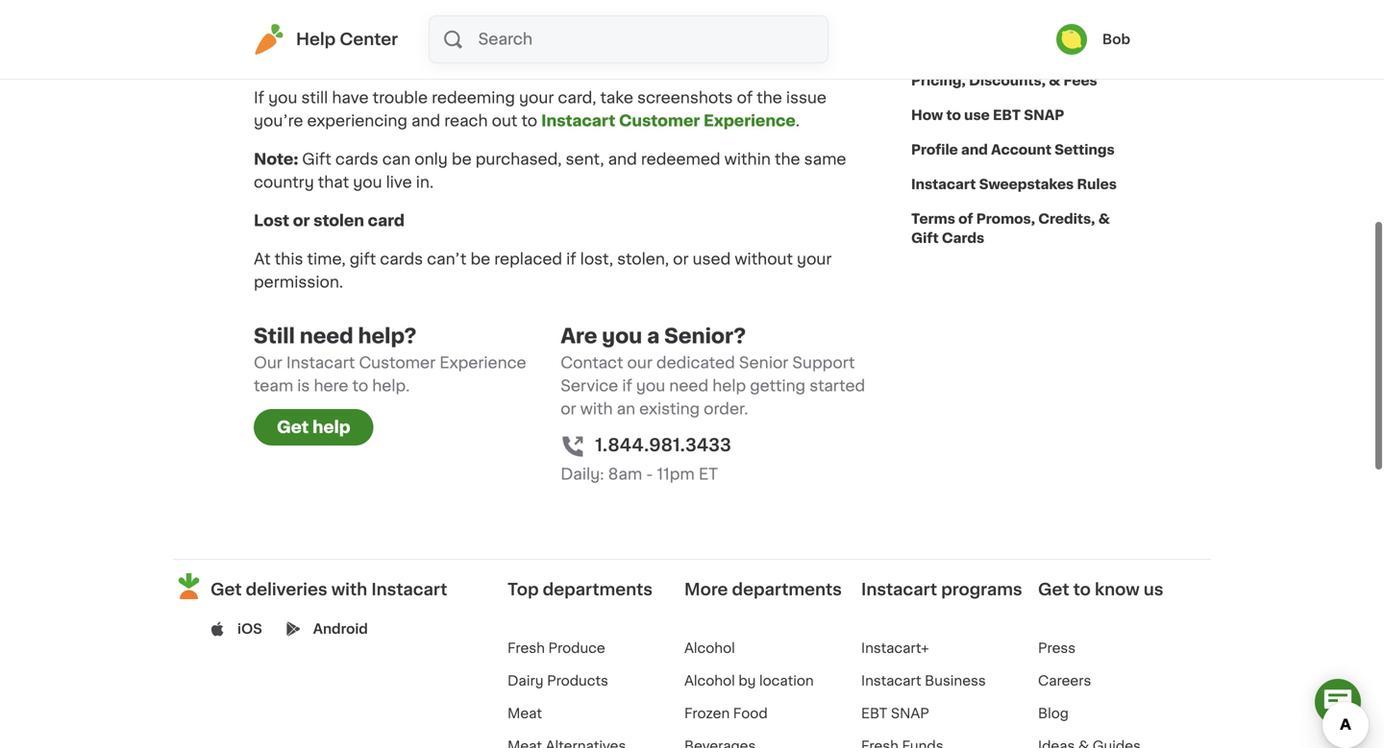 Task type: describe. For each thing, give the bounding box(es) containing it.
if inside are you a senior? contact our dedicated senior support service if you need help getting started or with an existing order.
[[622, 379, 632, 394]]

frozen food link
[[684, 707, 768, 721]]

still
[[301, 90, 328, 106]]

to left use at right
[[946, 109, 961, 122]]

service
[[561, 379, 618, 394]]

started
[[810, 379, 865, 394]]

instacart inside instacart sweepstakes rules link
[[911, 178, 976, 191]]

at this time, gift cards can't be replaced if lost, stolen, or used without your permission.
[[254, 252, 832, 290]]

only
[[415, 152, 448, 167]]

card for redeeming a gift card .
[[772, 52, 809, 67]]

can't
[[427, 252, 467, 267]]

have.
[[642, 6, 683, 21]]

redeemed.
[[407, 52, 491, 67]]

help center
[[296, 31, 398, 48]]

programs
[[941, 582, 1023, 598]]

profile and account settings
[[911, 143, 1115, 157]]

get for get help
[[277, 420, 309, 436]]

used
[[693, 252, 731, 267]]

instacart+ link
[[861, 642, 929, 656]]

lost,
[[580, 252, 613, 267]]

in
[[674, 29, 688, 44]]

you're
[[254, 113, 303, 129]]

ios link
[[237, 620, 262, 639]]

-
[[646, 467, 653, 483]]

1 horizontal spatial .
[[809, 52, 813, 67]]

the inside if you still have trouble redeeming your card, take screenshots of the issue you're experiencing and reach out to
[[757, 90, 782, 106]]

press link
[[1038, 642, 1076, 656]]

frozen food
[[684, 707, 768, 721]]

& inside terms of promos, credits, & gift cards
[[1099, 212, 1110, 226]]

in.
[[416, 175, 434, 190]]

et
[[699, 467, 718, 483]]

use
[[964, 109, 990, 122]]

is inside section in your account to see if the gift card is redeemed. learn more about
[[390, 52, 403, 67]]

the down the any
[[333, 29, 358, 44]]

instacart business link
[[861, 675, 986, 688]]

permission.
[[254, 275, 343, 290]]

help center link
[[254, 24, 398, 55]]

check any other instacart accounts you may have.
[[292, 6, 683, 21]]

gift inside terms of promos, credits, & gift cards
[[911, 232, 939, 245]]

gift down account
[[740, 52, 768, 67]]

reach
[[444, 113, 488, 129]]

alcohol by location link
[[684, 675, 814, 688]]

help?
[[358, 326, 417, 347]]

an
[[617, 402, 636, 417]]

help inside button
[[313, 420, 350, 436]]

senior?
[[664, 326, 746, 347]]

more
[[542, 52, 582, 67]]

view
[[292, 29, 329, 44]]

need inside 'still need help? our instacart customer experience team is here to help.'
[[300, 326, 353, 347]]

products
[[547, 675, 608, 688]]

redeemed
[[641, 152, 721, 167]]

may
[[605, 6, 638, 21]]

have
[[332, 90, 369, 106]]

careers link
[[1038, 675, 1092, 688]]

are
[[561, 326, 597, 347]]

1 horizontal spatial customer
[[619, 113, 700, 129]]

alcohol for alcohol by location
[[684, 675, 735, 688]]

be inside gift cards can only be purchased, sent, and redeemed within the same country that you live in.
[[452, 152, 472, 167]]

instacart shopper app logo image
[[173, 571, 205, 603]]

get deliveries with instacart
[[211, 582, 447, 598]]

instacart+
[[861, 642, 929, 656]]

1 vertical spatial .
[[796, 113, 800, 129]]

a inside are you a senior? contact our dedicated senior support service if you need help getting started or with an existing order.
[[647, 326, 660, 347]]

note:
[[254, 152, 302, 167]]

location
[[759, 675, 814, 688]]

food
[[733, 707, 768, 721]]

gift down accounts
[[531, 29, 559, 44]]

your inside at this time, gift cards can't be replaced if lost, stolen, or used without your permission.
[[797, 252, 832, 267]]

stolen
[[314, 213, 364, 229]]

sweepstakes
[[979, 178, 1074, 191]]

instacart sweepstakes rules link
[[911, 167, 1117, 202]]

replaced
[[494, 252, 562, 267]]

daily:
[[561, 467, 604, 483]]

accounts
[[496, 6, 568, 21]]

center
[[340, 31, 398, 48]]

senior
[[739, 356, 789, 371]]

to inside 'still need help? our instacart customer experience team is here to help.'
[[352, 379, 368, 394]]

instacart programs
[[861, 582, 1023, 598]]

pricing, discounts, & fees link
[[911, 63, 1098, 98]]

1 vertical spatial ebt
[[861, 707, 888, 721]]

if
[[254, 90, 264, 106]]

cards inside gift cards can only be purchased, sent, and redeemed within the same country that you live in.
[[335, 152, 378, 167]]

bob
[[1103, 33, 1131, 46]]

help inside are you a senior? contact our dedicated senior support service if you need help getting started or with an existing order.
[[713, 379, 746, 394]]

customer inside 'still need help? our instacart customer experience team is here to help.'
[[359, 356, 436, 371]]

same
[[804, 152, 846, 167]]

0 horizontal spatial credits,
[[362, 29, 427, 44]]

lost
[[254, 213, 289, 229]]

terms
[[911, 212, 955, 226]]

this
[[275, 252, 303, 267]]

if inside at this time, gift cards can't be replaced if lost, stolen, or used without your permission.
[[566, 252, 576, 267]]

Search search field
[[476, 16, 828, 62]]

departments for top departments
[[543, 582, 653, 598]]

fresh
[[508, 642, 545, 656]]

android
[[313, 623, 368, 636]]

1.844.981.3433
[[595, 437, 731, 454]]

experiencing
[[307, 113, 408, 129]]

0 vertical spatial or
[[293, 213, 310, 229]]

card for lost or stolen card
[[368, 213, 405, 229]]

need inside are you a senior? contact our dedicated senior support service if you need help getting started or with an existing order.
[[669, 379, 709, 394]]

view the credits, promos and gift cards
[[292, 29, 609, 44]]

our
[[254, 356, 282, 371]]

learn
[[494, 52, 538, 67]]

how
[[911, 109, 943, 122]]

section in your account to see if the gift card is redeemed. learn more about
[[292, 29, 860, 67]]

alcohol for alcohol link
[[684, 642, 735, 656]]

alcohol link
[[684, 642, 735, 656]]

getting
[[750, 379, 806, 394]]

meat
[[508, 707, 542, 721]]

with inside are you a senior? contact our dedicated senior support service if you need help getting started or with an existing order.
[[580, 402, 613, 417]]

you inside if you still have trouble redeeming your card, take screenshots of the issue you're experiencing and reach out to
[[268, 90, 297, 106]]

0 vertical spatial experience
[[704, 113, 796, 129]]

instacart inside 'still need help? our instacart customer experience team is here to help.'
[[286, 356, 355, 371]]

profile
[[911, 143, 958, 157]]

android play store logo image
[[286, 622, 301, 637]]



Task type: locate. For each thing, give the bounding box(es) containing it.
customer
[[619, 113, 700, 129], [359, 356, 436, 371]]

and up learn
[[497, 29, 527, 44]]

the inside section in your account to see if the gift card is redeemed. learn more about
[[292, 52, 318, 67]]

8am
[[608, 467, 642, 483]]

get for get deliveries with instacart
[[211, 582, 242, 598]]

discounts,
[[969, 74, 1046, 87]]

1 horizontal spatial redeeming
[[635, 52, 723, 67]]

instacart customer experience .
[[541, 113, 800, 129]]

0 horizontal spatial ebt
[[861, 707, 888, 721]]

or down service
[[561, 402, 576, 417]]

0 vertical spatial need
[[300, 326, 353, 347]]

you up the you're
[[268, 90, 297, 106]]

help down here
[[313, 420, 350, 436]]

2 horizontal spatial your
[[797, 252, 832, 267]]

to right out
[[521, 113, 537, 129]]

credits,
[[362, 29, 427, 44], [1039, 212, 1095, 226]]

0 horizontal spatial with
[[331, 582, 367, 598]]

1 vertical spatial is
[[297, 379, 310, 394]]

or inside are you a senior? contact our dedicated senior support service if you need help getting started or with an existing order.
[[561, 402, 576, 417]]

1 vertical spatial of
[[959, 212, 973, 226]]

your inside if you still have trouble redeeming your card, take screenshots of the issue you're experiencing and reach out to
[[519, 90, 554, 106]]

1 alcohol from the top
[[684, 642, 735, 656]]

of inside terms of promos, credits, & gift cards
[[959, 212, 973, 226]]

be right can't
[[471, 252, 490, 267]]

be right only
[[452, 152, 472, 167]]

1 vertical spatial your
[[519, 90, 554, 106]]

0 vertical spatial credits,
[[362, 29, 427, 44]]

1 vertical spatial alcohol
[[684, 675, 735, 688]]

be
[[452, 152, 472, 167], [471, 252, 490, 267]]

0 vertical spatial a
[[726, 52, 736, 67]]

1 vertical spatial or
[[673, 252, 689, 267]]

0 horizontal spatial experience
[[440, 356, 526, 371]]

produce
[[548, 642, 605, 656]]

help
[[296, 31, 336, 48]]

card down center
[[352, 52, 387, 67]]

need down dedicated
[[669, 379, 709, 394]]

card inside section in your account to see if the gift card is redeemed. learn more about
[[352, 52, 387, 67]]

0 horizontal spatial get
[[211, 582, 242, 598]]

1 vertical spatial be
[[471, 252, 490, 267]]

account
[[731, 29, 794, 44]]

account
[[991, 143, 1052, 157]]

of inside if you still have trouble redeeming your card, take screenshots of the issue you're experiencing and reach out to
[[737, 90, 753, 106]]

alcohol up alcohol by location
[[684, 642, 735, 656]]

0 vertical spatial ebt
[[993, 109, 1021, 122]]

user avatar image
[[1056, 24, 1087, 55]]

redeeming a gift card .
[[635, 52, 813, 67]]

experience inside 'still need help? our instacart customer experience team is here to help.'
[[440, 356, 526, 371]]

with up android link
[[331, 582, 367, 598]]

your up redeeming a gift card link
[[692, 29, 727, 44]]

1 horizontal spatial &
[[1099, 212, 1110, 226]]

1 horizontal spatial cards
[[380, 252, 423, 267]]

meat link
[[508, 707, 542, 721]]

terms of promos, credits, & gift cards
[[911, 212, 1110, 245]]

our
[[627, 356, 653, 371]]

snap up account
[[1024, 109, 1065, 122]]

or
[[293, 213, 310, 229], [673, 252, 689, 267], [561, 402, 576, 417]]

0 vertical spatial &
[[1049, 74, 1061, 87]]

help
[[713, 379, 746, 394], [313, 420, 350, 436]]

gift up that
[[302, 152, 331, 167]]

gift inside gift cards can only be purchased, sent, and redeemed within the same country that you live in.
[[302, 152, 331, 167]]

0 vertical spatial redeeming
[[635, 52, 723, 67]]

11pm
[[657, 467, 695, 483]]

if
[[850, 29, 860, 44], [566, 252, 576, 267], [622, 379, 632, 394]]

your left the "card,"
[[519, 90, 554, 106]]

departments for more departments
[[732, 582, 842, 598]]

1 vertical spatial experience
[[440, 356, 526, 371]]

1 vertical spatial credits,
[[1039, 212, 1095, 226]]

help up the order. on the right bottom
[[713, 379, 746, 394]]

1 vertical spatial a
[[647, 326, 660, 347]]

ios
[[237, 623, 262, 636]]

the left issue
[[757, 90, 782, 106]]

0 vertical spatial cards
[[563, 29, 609, 44]]

android link
[[313, 620, 368, 639]]

0 vertical spatial alcohol
[[684, 642, 735, 656]]

1 horizontal spatial of
[[959, 212, 973, 226]]

rules
[[1077, 178, 1117, 191]]

0 vertical spatial gift
[[302, 152, 331, 167]]

0 horizontal spatial departments
[[543, 582, 653, 598]]

gift
[[531, 29, 559, 44], [322, 52, 348, 67], [740, 52, 768, 67], [350, 252, 376, 267]]

0 horizontal spatial a
[[647, 326, 660, 347]]

departments right the more at the bottom of the page
[[732, 582, 842, 598]]

cards inside at this time, gift cards can't be replaced if lost, stolen, or used without your permission.
[[380, 252, 423, 267]]

more
[[684, 582, 728, 598]]

with down service
[[580, 402, 613, 417]]

snap down instacart business
[[891, 707, 929, 721]]

if right see
[[850, 29, 860, 44]]

1 horizontal spatial get
[[277, 420, 309, 436]]

0 horizontal spatial need
[[300, 326, 353, 347]]

0 vertical spatial snap
[[1024, 109, 1065, 122]]

by
[[739, 675, 756, 688]]

if up an
[[622, 379, 632, 394]]

card down live
[[368, 213, 405, 229]]

redeeming a gift card link
[[635, 52, 809, 67]]

your inside section in your account to see if the gift card is redeemed. learn more about
[[692, 29, 727, 44]]

screenshots
[[637, 90, 733, 106]]

redeeming down in
[[635, 52, 723, 67]]

1 vertical spatial snap
[[891, 707, 929, 721]]

trouble
[[373, 90, 428, 106]]

to left see
[[798, 29, 814, 44]]

any
[[346, 6, 374, 21]]

ebt snap link
[[861, 707, 929, 721]]

your
[[692, 29, 727, 44], [519, 90, 554, 106], [797, 252, 832, 267]]

& left fees
[[1049, 74, 1061, 87]]

can
[[382, 152, 411, 167]]

how to use ebt snap link
[[911, 98, 1065, 133]]

gift inside section in your account to see if the gift card is redeemed. learn more about
[[322, 52, 348, 67]]

1 horizontal spatial experience
[[704, 113, 796, 129]]

0 horizontal spatial your
[[519, 90, 554, 106]]

card,
[[558, 90, 597, 106]]

gift down help center
[[322, 52, 348, 67]]

is left here
[[297, 379, 310, 394]]

to right here
[[352, 379, 368, 394]]

2 alcohol from the top
[[684, 675, 735, 688]]

1 vertical spatial &
[[1099, 212, 1110, 226]]

instacart sweepstakes rules
[[911, 178, 1117, 191]]

1 horizontal spatial snap
[[1024, 109, 1065, 122]]

get up press
[[1038, 582, 1070, 598]]

0 horizontal spatial &
[[1049, 74, 1061, 87]]

departments up produce
[[543, 582, 653, 598]]

about
[[586, 52, 631, 67]]

0 vertical spatial of
[[737, 90, 753, 106]]

2 horizontal spatial cards
[[563, 29, 609, 44]]

credits, down rules
[[1039, 212, 1095, 226]]

0 horizontal spatial of
[[737, 90, 753, 106]]

the inside gift cards can only be purchased, sent, and redeemed within the same country that you live in.
[[775, 152, 800, 167]]

2 vertical spatial your
[[797, 252, 832, 267]]

0 vertical spatial customer
[[619, 113, 700, 129]]

1 horizontal spatial credits,
[[1039, 212, 1095, 226]]

1 horizontal spatial departments
[[732, 582, 842, 598]]

0 horizontal spatial snap
[[891, 707, 929, 721]]

0 vertical spatial is
[[390, 52, 403, 67]]

credits, down other
[[362, 29, 427, 44]]

1 horizontal spatial a
[[726, 52, 736, 67]]

0 vertical spatial if
[[850, 29, 860, 44]]

0 vertical spatial .
[[809, 52, 813, 67]]

of up cards at top
[[959, 212, 973, 226]]

2 horizontal spatial if
[[850, 29, 860, 44]]

need up here
[[300, 326, 353, 347]]

1 vertical spatial need
[[669, 379, 709, 394]]

without
[[735, 252, 793, 267]]

get for get to know us
[[1038, 582, 1070, 598]]

1 vertical spatial cards
[[335, 152, 378, 167]]

1 horizontal spatial ebt
[[993, 109, 1021, 122]]

ebt
[[993, 109, 1021, 122], [861, 707, 888, 721]]

the down help on the top left of the page
[[292, 52, 318, 67]]

gift inside at this time, gift cards can't be replaced if lost, stolen, or used without your permission.
[[350, 252, 376, 267]]

if left lost,
[[566, 252, 576, 267]]

promos
[[431, 29, 493, 44]]

be inside at this time, gift cards can't be replaced if lost, stolen, or used without your permission.
[[471, 252, 490, 267]]

0 horizontal spatial customer
[[359, 356, 436, 371]]

team
[[254, 379, 293, 394]]

blog link
[[1038, 707, 1069, 721]]

get help
[[277, 420, 350, 436]]

a down account
[[726, 52, 736, 67]]

is inside 'still need help? our instacart customer experience team is here to help.'
[[297, 379, 310, 394]]

are you a senior? contact our dedicated senior support service if you need help getting started or with an existing order.
[[561, 326, 865, 417]]

within
[[725, 152, 771, 167]]

promos,
[[977, 212, 1035, 226]]

credits, inside terms of promos, credits, & gift cards
[[1039, 212, 1095, 226]]

get right the 'instacart shopper app logo'
[[211, 582, 242, 598]]

snap
[[1024, 109, 1065, 122], [891, 707, 929, 721]]

to inside section in your account to see if the gift card is redeemed. learn more about
[[798, 29, 814, 44]]

and down trouble
[[411, 113, 440, 129]]

1 horizontal spatial or
[[561, 402, 576, 417]]

1 vertical spatial customer
[[359, 356, 436, 371]]

pricing,
[[911, 74, 966, 87]]

1 horizontal spatial help
[[713, 379, 746, 394]]

your right without
[[797, 252, 832, 267]]

0 vertical spatial your
[[692, 29, 727, 44]]

the
[[333, 29, 358, 44], [292, 52, 318, 67], [757, 90, 782, 106], [775, 152, 800, 167]]

card
[[352, 52, 387, 67], [772, 52, 809, 67], [368, 213, 405, 229]]

get to know us
[[1038, 582, 1164, 598]]

get help button
[[254, 410, 373, 446]]

0 vertical spatial help
[[713, 379, 746, 394]]

1 horizontal spatial is
[[390, 52, 403, 67]]

0 horizontal spatial gift
[[302, 152, 331, 167]]

1 vertical spatial redeeming
[[432, 90, 515, 106]]

. down issue
[[796, 113, 800, 129]]

ios app store logo image
[[211, 622, 225, 637]]

you left live
[[353, 175, 382, 190]]

instacart image
[[254, 24, 285, 55]]

profile and account settings link
[[911, 133, 1115, 167]]

0 horizontal spatial if
[[566, 252, 576, 267]]

to left "know"
[[1073, 582, 1091, 598]]

1 vertical spatial gift
[[911, 232, 939, 245]]

or right lost
[[293, 213, 310, 229]]

cards up about
[[563, 29, 609, 44]]

2 departments from the left
[[732, 582, 842, 598]]

0 horizontal spatial is
[[297, 379, 310, 394]]

existing
[[639, 402, 700, 417]]

you up our
[[602, 326, 642, 347]]

0 vertical spatial be
[[452, 152, 472, 167]]

gift down terms
[[911, 232, 939, 245]]

support
[[793, 356, 855, 371]]

redeeming up reach
[[432, 90, 515, 106]]

2 vertical spatial if
[[622, 379, 632, 394]]

you left may
[[572, 6, 601, 21]]

more departments
[[684, 582, 842, 598]]

to inside if you still have trouble redeeming your card, take screenshots of the issue you're experiencing and reach out to
[[521, 113, 537, 129]]

if inside section in your account to see if the gift card is redeemed. learn more about
[[850, 29, 860, 44]]

time,
[[307, 252, 346, 267]]

get inside button
[[277, 420, 309, 436]]

1 departments from the left
[[543, 582, 653, 598]]

alcohol down alcohol link
[[684, 675, 735, 688]]

ebt down the instacart business link
[[861, 707, 888, 721]]

press
[[1038, 642, 1076, 656]]

1 vertical spatial with
[[331, 582, 367, 598]]

0 horizontal spatial redeeming
[[432, 90, 515, 106]]

cards up that
[[335, 152, 378, 167]]

0 horizontal spatial cards
[[335, 152, 378, 167]]

dairy
[[508, 675, 544, 688]]

and inside if you still have trouble redeeming your card, take screenshots of the issue you're experiencing and reach out to
[[411, 113, 440, 129]]

is down center
[[390, 52, 403, 67]]

purchased,
[[476, 152, 562, 167]]

or left used on the top right of page
[[673, 252, 689, 267]]

2 vertical spatial or
[[561, 402, 576, 417]]

and right sent,
[[608, 152, 637, 167]]

customer up 'help.' in the bottom left of the page
[[359, 356, 436, 371]]

2 horizontal spatial get
[[1038, 582, 1070, 598]]

1 vertical spatial if
[[566, 252, 576, 267]]

0 vertical spatial with
[[580, 402, 613, 417]]

2 horizontal spatial or
[[673, 252, 689, 267]]

to
[[798, 29, 814, 44], [946, 109, 961, 122], [521, 113, 537, 129], [352, 379, 368, 394], [1073, 582, 1091, 598]]

gift right time,
[[350, 252, 376, 267]]

you inside gift cards can only be purchased, sent, and redeemed within the same country that you live in.
[[353, 175, 382, 190]]

1 horizontal spatial if
[[622, 379, 632, 394]]

daily: 8am - 11pm et
[[561, 467, 718, 483]]

cards left can't
[[380, 252, 423, 267]]

1 horizontal spatial your
[[692, 29, 727, 44]]

and down use at right
[[961, 143, 988, 157]]

2 vertical spatial cards
[[380, 252, 423, 267]]

you down our
[[636, 379, 665, 394]]

1 horizontal spatial with
[[580, 402, 613, 417]]

pricing, discounts, & fees
[[911, 74, 1098, 87]]

a up our
[[647, 326, 660, 347]]

of down redeeming a gift card .
[[737, 90, 753, 106]]

or inside at this time, gift cards can't be replaced if lost, stolen, or used without your permission.
[[673, 252, 689, 267]]

0 horizontal spatial or
[[293, 213, 310, 229]]

contact
[[561, 356, 623, 371]]

still need help? our instacart customer experience team is here to help.
[[254, 326, 526, 394]]

. up issue
[[809, 52, 813, 67]]

customer down the screenshots
[[619, 113, 700, 129]]

& down rules
[[1099, 212, 1110, 226]]

0 horizontal spatial help
[[313, 420, 350, 436]]

get down team
[[277, 420, 309, 436]]

order.
[[704, 402, 748, 417]]

and inside gift cards can only be purchased, sent, and redeemed within the same country that you live in.
[[608, 152, 637, 167]]

&
[[1049, 74, 1061, 87], [1099, 212, 1110, 226]]

at
[[254, 252, 271, 267]]

1 horizontal spatial gift
[[911, 232, 939, 245]]

other
[[378, 6, 419, 21]]

ebt right use at right
[[993, 109, 1021, 122]]

the left 'same'
[[775, 152, 800, 167]]

1 vertical spatial help
[[313, 420, 350, 436]]

0 horizontal spatial .
[[796, 113, 800, 129]]

sent,
[[566, 152, 604, 167]]

us
[[1144, 582, 1164, 598]]

card down account
[[772, 52, 809, 67]]

1 horizontal spatial need
[[669, 379, 709, 394]]

redeeming inside if you still have trouble redeeming your card, take screenshots of the issue you're experiencing and reach out to
[[432, 90, 515, 106]]



Task type: vqa. For each thing, say whether or not it's contained in the screenshot.
Delivery inside the button
no



